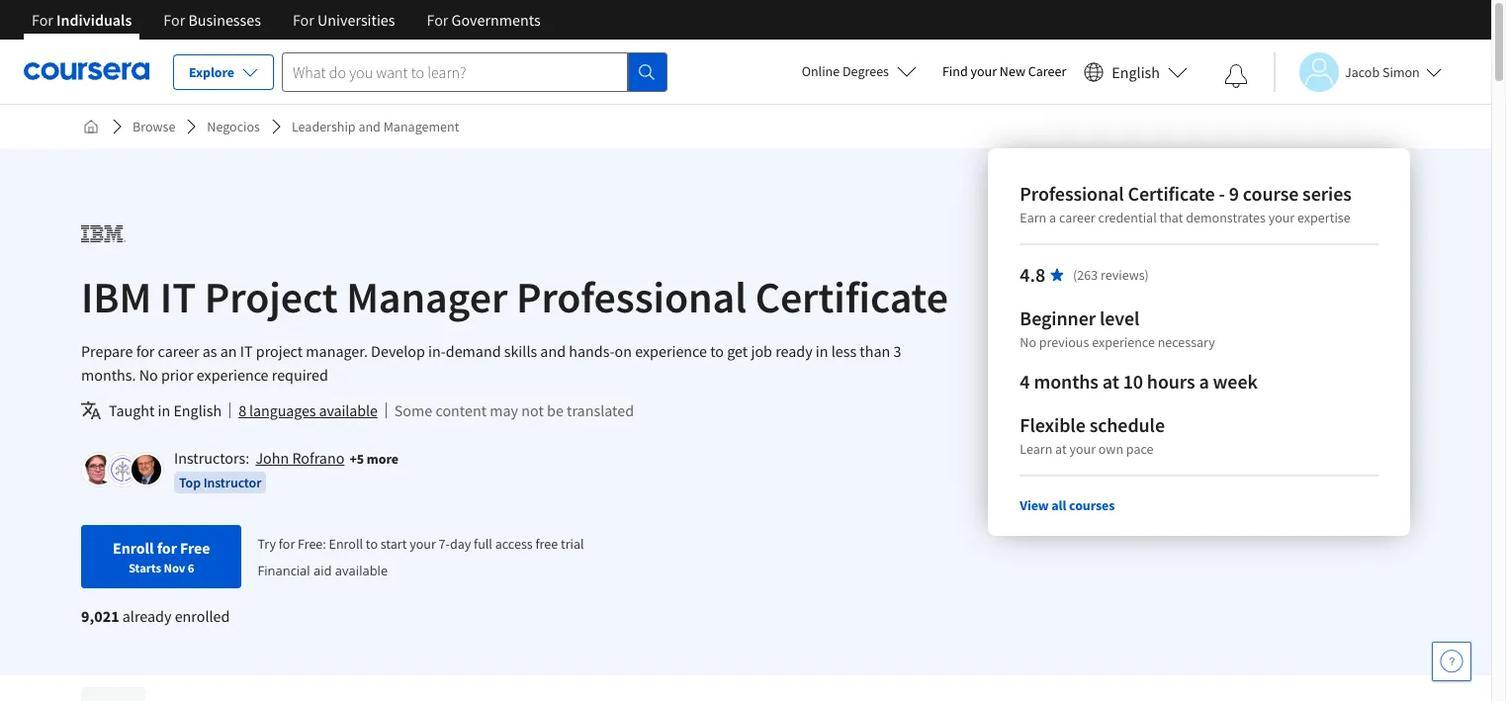 Task type: describe. For each thing, give the bounding box(es) containing it.
try
[[258, 535, 276, 553]]

jacob
[[1345, 63, 1380, 81]]

4
[[1020, 369, 1030, 394]]

your inside find your new career link
[[971, 62, 997, 80]]

jacob simon
[[1345, 63, 1420, 81]]

start
[[381, 535, 407, 553]]

available inside button
[[319, 401, 378, 420]]

0 horizontal spatial certificate
[[755, 270, 949, 324]]

find your new career link
[[933, 59, 1077, 84]]

for individuals
[[32, 10, 132, 30]]

for businesses
[[164, 10, 261, 30]]

credential
[[1099, 209, 1157, 227]]

9,021
[[81, 606, 119, 626]]

manager
[[346, 270, 508, 324]]

expertise
[[1298, 209, 1351, 227]]

negocios link
[[199, 109, 268, 144]]

previous
[[1039, 333, 1089, 351]]

for universities
[[293, 10, 395, 30]]

leadership and management link
[[284, 109, 467, 144]]

flexible schedule learn at your own pace
[[1020, 413, 1165, 458]]

daniel c. yeomans image
[[132, 455, 161, 485]]

free
[[536, 535, 558, 553]]

experience inside beginner level no previous experience necessary
[[1092, 333, 1155, 351]]

(263 reviews)
[[1073, 266, 1149, 284]]

for for universities
[[293, 10, 314, 30]]

leadership
[[292, 118, 356, 136]]

browse link
[[125, 109, 183, 144]]

day
[[450, 535, 471, 553]]

learn
[[1020, 440, 1053, 458]]

that
[[1160, 209, 1184, 227]]

months
[[1034, 369, 1099, 394]]

hands-
[[569, 341, 615, 361]]

hours
[[1147, 369, 1196, 394]]

0 horizontal spatial english
[[174, 401, 222, 420]]

online
[[802, 62, 840, 80]]

john
[[256, 448, 289, 468]]

jacob simon button
[[1274, 52, 1442, 92]]

ready
[[776, 341, 813, 361]]

in-
[[428, 341, 446, 361]]

project
[[256, 341, 303, 361]]

at inside "flexible schedule learn at your own pace"
[[1056, 440, 1067, 458]]

-
[[1219, 181, 1226, 206]]

home image
[[83, 119, 99, 135]]

job
[[751, 341, 773, 361]]

beginner
[[1020, 306, 1096, 330]]

financial
[[258, 562, 310, 580]]

ibm
[[81, 270, 152, 324]]

free:
[[298, 535, 326, 553]]

john rofrano link
[[256, 448, 345, 468]]

8
[[239, 401, 246, 420]]

top
[[179, 474, 201, 492]]

8 languages available button
[[239, 399, 378, 422]]

less
[[832, 341, 857, 361]]

than
[[860, 341, 891, 361]]

level
[[1100, 306, 1140, 330]]

new
[[1000, 62, 1026, 80]]

for for enroll
[[157, 538, 177, 558]]

certificate inside professional certificate - 9 course series earn a career credential that demonstrates your expertise
[[1128, 181, 1215, 206]]

ibm it project manager professional certificate
[[81, 270, 949, 324]]

course
[[1243, 181, 1299, 206]]

1 horizontal spatial experience
[[635, 341, 707, 361]]

individuals
[[56, 10, 132, 30]]

access
[[495, 535, 533, 553]]

7-
[[439, 535, 450, 553]]

trial
[[561, 535, 584, 553]]

prepare for career as an it project manager. develop in-demand skills and hands-on experience to get job ready in less than 3 months. no prior experience required
[[81, 341, 902, 385]]

+5
[[350, 450, 364, 468]]

browse
[[133, 118, 175, 136]]

0 horizontal spatial professional
[[516, 270, 747, 324]]

courses
[[1069, 497, 1115, 514]]

all
[[1052, 497, 1067, 514]]

develop
[[371, 341, 425, 361]]

series
[[1303, 181, 1352, 206]]

career inside professional certificate - 9 course series earn a career credential that demonstrates your expertise
[[1059, 209, 1096, 227]]

coursera image
[[24, 56, 149, 87]]

aid
[[314, 562, 332, 580]]

view
[[1020, 497, 1049, 514]]

for for businesses
[[164, 10, 185, 30]]

6
[[188, 560, 194, 576]]

your inside try for free: enroll to start your 7-day full access free trial financial aid available
[[410, 535, 436, 553]]

earn
[[1020, 209, 1047, 227]]

view all courses link
[[1020, 497, 1115, 514]]

management
[[384, 118, 459, 136]]

enrolled
[[175, 606, 230, 626]]

governments
[[452, 10, 541, 30]]

taught
[[109, 401, 155, 420]]

try for free: enroll to start your 7-day full access free trial financial aid available
[[258, 535, 584, 580]]

some
[[395, 401, 433, 420]]

simon
[[1383, 63, 1420, 81]]



Task type: vqa. For each thing, say whether or not it's contained in the screenshot.
+5
yes



Task type: locate. For each thing, give the bounding box(es) containing it.
to
[[710, 341, 724, 361], [366, 535, 378, 553]]

in left less
[[816, 341, 829, 361]]

your left 7-
[[410, 535, 436, 553]]

for left "businesses"
[[164, 10, 185, 30]]

experience down an
[[197, 365, 269, 385]]

to left start at the bottom left
[[366, 535, 378, 553]]

2 horizontal spatial experience
[[1092, 333, 1155, 351]]

0 horizontal spatial it
[[160, 270, 196, 324]]

for left universities
[[293, 10, 314, 30]]

1 horizontal spatial certificate
[[1128, 181, 1215, 206]]

1 vertical spatial available
[[335, 562, 388, 580]]

view all courses
[[1020, 497, 1115, 514]]

certificate
[[1128, 181, 1215, 206], [755, 270, 949, 324]]

show notifications image
[[1225, 64, 1248, 88]]

explore
[[189, 63, 234, 81]]

2 for from the left
[[164, 10, 185, 30]]

your inside "flexible schedule learn at your own pace"
[[1070, 440, 1096, 458]]

10
[[1123, 369, 1144, 394]]

for up nov
[[157, 538, 177, 558]]

0 vertical spatial professional
[[1020, 181, 1124, 206]]

for for governments
[[427, 10, 449, 30]]

english
[[1112, 62, 1160, 82], [174, 401, 222, 420]]

1 vertical spatial a
[[1199, 369, 1210, 394]]

0 vertical spatial and
[[358, 118, 381, 136]]

1 horizontal spatial english
[[1112, 62, 1160, 82]]

0 vertical spatial certificate
[[1128, 181, 1215, 206]]

1 vertical spatial career
[[158, 341, 199, 361]]

for inside prepare for career as an it project manager. develop in-demand skills and hands-on experience to get job ready in less than 3 months. no prior experience required
[[136, 341, 155, 361]]

1 vertical spatial no
[[139, 365, 158, 385]]

career right earn
[[1059, 209, 1096, 227]]

english right career
[[1112, 62, 1160, 82]]

9
[[1229, 181, 1239, 206]]

not
[[522, 401, 544, 420]]

0 horizontal spatial career
[[158, 341, 199, 361]]

week
[[1213, 369, 1258, 394]]

your down the course
[[1269, 209, 1295, 227]]

professional inside professional certificate - 9 course series earn a career credential that demonstrates your expertise
[[1020, 181, 1124, 206]]

0 vertical spatial it
[[160, 270, 196, 324]]

prior
[[161, 365, 193, 385]]

find
[[943, 62, 968, 80]]

already
[[122, 606, 172, 626]]

0 horizontal spatial for
[[136, 341, 155, 361]]

in inside prepare for career as an it project manager. develop in-demand skills and hands-on experience to get job ready in less than 3 months. no prior experience required
[[816, 341, 829, 361]]

4 months at 10 hours a week
[[1020, 369, 1258, 394]]

languages
[[249, 401, 316, 420]]

nov
[[164, 560, 185, 576]]

in
[[816, 341, 829, 361], [158, 401, 170, 420]]

a left week at the bottom
[[1199, 369, 1210, 394]]

experience
[[1092, 333, 1155, 351], [635, 341, 707, 361], [197, 365, 269, 385]]

negocios
[[207, 118, 260, 136]]

free
[[180, 538, 210, 558]]

no left prior on the bottom left of page
[[139, 365, 158, 385]]

to inside prepare for career as an it project manager. develop in-demand skills and hands-on experience to get job ready in less than 3 months. no prior experience required
[[710, 341, 724, 361]]

experience down level at top
[[1092, 333, 1155, 351]]

certificate up that
[[1128, 181, 1215, 206]]

0 horizontal spatial enroll
[[113, 538, 154, 558]]

ibm image
[[81, 212, 126, 256]]

1 vertical spatial at
[[1056, 440, 1067, 458]]

prepare
[[81, 341, 133, 361]]

for right try on the bottom left
[[279, 535, 295, 553]]

for for try
[[279, 535, 295, 553]]

available
[[319, 401, 378, 420], [335, 562, 388, 580]]

it right an
[[240, 341, 253, 361]]

universities
[[318, 10, 395, 30]]

experience right on
[[635, 341, 707, 361]]

it right ibm in the left top of the page
[[160, 270, 196, 324]]

for right prepare
[[136, 341, 155, 361]]

in right "taught"
[[158, 401, 170, 420]]

rofrano
[[292, 448, 345, 468]]

1 horizontal spatial enroll
[[329, 535, 363, 553]]

instructors: john rofrano +5 more top instructor
[[174, 448, 399, 492]]

online degrees button
[[786, 49, 933, 93]]

flexible
[[1020, 413, 1086, 437]]

certificate up less
[[755, 270, 949, 324]]

your inside professional certificate - 9 course series earn a career credential that demonstrates your expertise
[[1269, 209, 1295, 227]]

None search field
[[282, 52, 668, 92]]

1 horizontal spatial professional
[[1020, 181, 1124, 206]]

0 vertical spatial english
[[1112, 62, 1160, 82]]

(263
[[1073, 266, 1098, 284]]

a inside professional certificate - 9 course series earn a career credential that demonstrates your expertise
[[1050, 209, 1057, 227]]

instructor
[[203, 474, 261, 492]]

0 horizontal spatial experience
[[197, 365, 269, 385]]

may
[[490, 401, 518, 420]]

starts
[[129, 560, 161, 576]]

enroll up starts
[[113, 538, 154, 558]]

taught in english
[[109, 401, 222, 420]]

at
[[1103, 369, 1120, 394], [1056, 440, 1067, 458]]

professional up on
[[516, 270, 747, 324]]

8 languages available
[[239, 401, 378, 420]]

no inside prepare for career as an it project manager. develop in-demand skills and hands-on experience to get job ready in less than 3 months. no prior experience required
[[139, 365, 158, 385]]

english button
[[1077, 40, 1196, 104]]

enroll inside try for free: enroll to start your 7-day full access free trial financial aid available
[[329, 535, 363, 553]]

What do you want to learn? text field
[[282, 52, 628, 92]]

for governments
[[427, 10, 541, 30]]

1 vertical spatial to
[[366, 535, 378, 553]]

your left own
[[1070, 440, 1096, 458]]

enroll
[[329, 535, 363, 553], [113, 538, 154, 558]]

1 horizontal spatial to
[[710, 341, 724, 361]]

and right skills
[[540, 341, 566, 361]]

ibm skills network team image
[[108, 455, 138, 485]]

financial aid available button
[[258, 562, 388, 580]]

1 horizontal spatial at
[[1103, 369, 1120, 394]]

0 horizontal spatial to
[[366, 535, 378, 553]]

available inside try for free: enroll to start your 7-day full access free trial financial aid available
[[335, 562, 388, 580]]

english down prior on the bottom left of page
[[174, 401, 222, 420]]

john rofrano image
[[84, 455, 114, 485]]

on
[[615, 341, 632, 361]]

4.8
[[1020, 262, 1046, 287]]

own
[[1099, 440, 1124, 458]]

skills
[[504, 341, 537, 361]]

1 horizontal spatial in
[[816, 341, 829, 361]]

1 horizontal spatial it
[[240, 341, 253, 361]]

1 vertical spatial english
[[174, 401, 222, 420]]

to inside try for free: enroll to start your 7-day full access free trial financial aid available
[[366, 535, 378, 553]]

for for individuals
[[32, 10, 53, 30]]

1 horizontal spatial no
[[1020, 333, 1037, 351]]

and
[[358, 118, 381, 136], [540, 341, 566, 361]]

for inside enroll for free starts nov 6
[[157, 538, 177, 558]]

0 vertical spatial at
[[1103, 369, 1120, 394]]

for up what do you want to learn? text box
[[427, 10, 449, 30]]

for left individuals
[[32, 10, 53, 30]]

1 vertical spatial it
[[240, 341, 253, 361]]

explore button
[[173, 54, 274, 90]]

9,021 already enrolled
[[81, 606, 230, 626]]

enroll right free:
[[329, 535, 363, 553]]

full
[[474, 535, 493, 553]]

0 vertical spatial a
[[1050, 209, 1057, 227]]

for for prepare
[[136, 341, 155, 361]]

your right find
[[971, 62, 997, 80]]

3
[[894, 341, 902, 361]]

4 for from the left
[[427, 10, 449, 30]]

professional
[[1020, 181, 1124, 206], [516, 270, 747, 324]]

online degrees
[[802, 62, 889, 80]]

0 vertical spatial in
[[816, 341, 829, 361]]

career inside prepare for career as an it project manager. develop in-demand skills and hands-on experience to get job ready in less than 3 months. no prior experience required
[[158, 341, 199, 361]]

to left get in the left of the page
[[710, 341, 724, 361]]

beginner level no previous experience necessary
[[1020, 306, 1216, 351]]

1 horizontal spatial a
[[1199, 369, 1210, 394]]

0 vertical spatial career
[[1059, 209, 1096, 227]]

career
[[1059, 209, 1096, 227], [158, 341, 199, 361]]

0 horizontal spatial a
[[1050, 209, 1057, 227]]

it
[[160, 270, 196, 324], [240, 341, 253, 361]]

degrees
[[843, 62, 889, 80]]

content
[[436, 401, 487, 420]]

necessary
[[1158, 333, 1216, 351]]

some content may not be translated
[[395, 401, 634, 420]]

find your new career
[[943, 62, 1067, 80]]

english inside button
[[1112, 62, 1160, 82]]

enroll for free starts nov 6
[[113, 538, 210, 576]]

2 horizontal spatial for
[[279, 535, 295, 553]]

at right learn
[[1056, 440, 1067, 458]]

3 for from the left
[[293, 10, 314, 30]]

months.
[[81, 365, 136, 385]]

0 vertical spatial available
[[319, 401, 378, 420]]

at left 10
[[1103, 369, 1120, 394]]

get
[[727, 341, 748, 361]]

more
[[367, 450, 399, 468]]

no left previous on the right of the page
[[1020, 333, 1037, 351]]

1 vertical spatial professional
[[516, 270, 747, 324]]

a right earn
[[1050, 209, 1057, 227]]

career up prior on the bottom left of page
[[158, 341, 199, 361]]

demonstrates
[[1186, 209, 1266, 227]]

0 horizontal spatial at
[[1056, 440, 1067, 458]]

translated
[[567, 401, 634, 420]]

0 horizontal spatial no
[[139, 365, 158, 385]]

enroll inside enroll for free starts nov 6
[[113, 538, 154, 558]]

it inside prepare for career as an it project manager. develop in-demand skills and hands-on experience to get job ready in less than 3 months. no prior experience required
[[240, 341, 253, 361]]

professional up earn
[[1020, 181, 1124, 206]]

0 horizontal spatial in
[[158, 401, 170, 420]]

+5 more button
[[350, 449, 399, 469]]

0 vertical spatial to
[[710, 341, 724, 361]]

1 horizontal spatial and
[[540, 341, 566, 361]]

1 horizontal spatial career
[[1059, 209, 1096, 227]]

0 horizontal spatial and
[[358, 118, 381, 136]]

an
[[220, 341, 237, 361]]

and right leadership
[[358, 118, 381, 136]]

available right aid
[[335, 562, 388, 580]]

1 vertical spatial certificate
[[755, 270, 949, 324]]

available up +5
[[319, 401, 378, 420]]

1 vertical spatial and
[[540, 341, 566, 361]]

1 for from the left
[[32, 10, 53, 30]]

1 vertical spatial in
[[158, 401, 170, 420]]

businesses
[[188, 10, 261, 30]]

no inside beginner level no previous experience necessary
[[1020, 333, 1037, 351]]

and inside prepare for career as an it project manager. develop in-demand skills and hands-on experience to get job ready in less than 3 months. no prior experience required
[[540, 341, 566, 361]]

0 vertical spatial no
[[1020, 333, 1037, 351]]

1 horizontal spatial for
[[157, 538, 177, 558]]

help center image
[[1440, 650, 1464, 674]]

for inside try for free: enroll to start your 7-day full access free trial financial aid available
[[279, 535, 295, 553]]

banner navigation
[[16, 0, 557, 54]]



